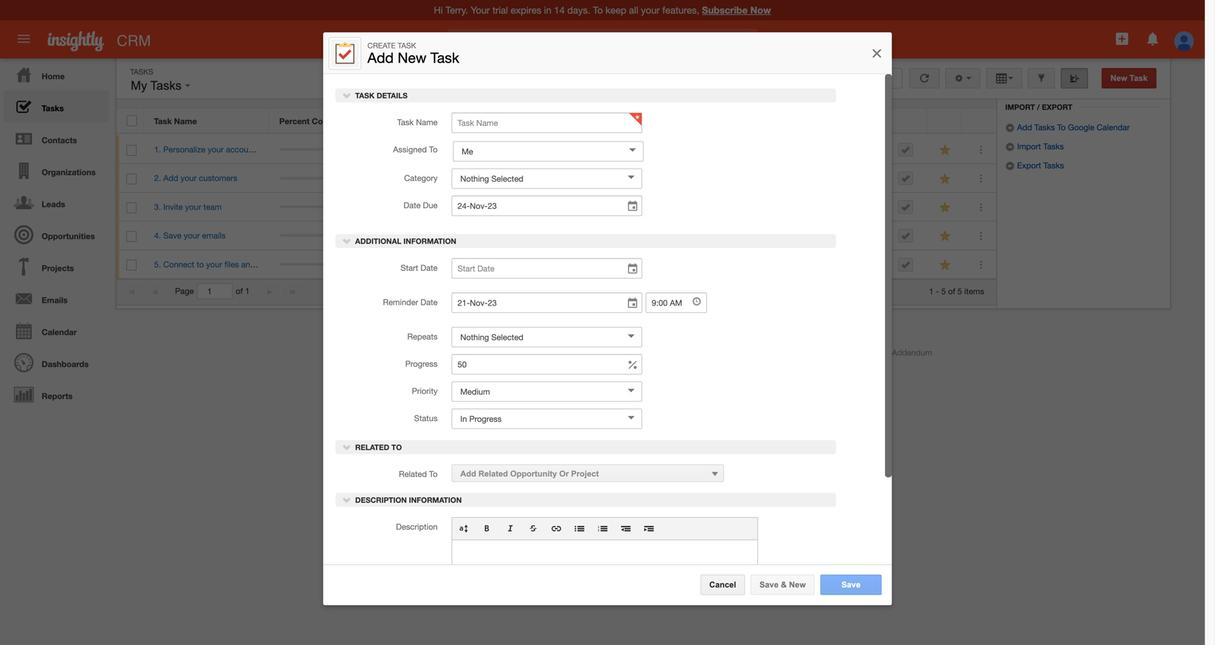 Task type: describe. For each thing, give the bounding box(es) containing it.
tasks down import tasks
[[1043, 161, 1064, 170]]

Search all data.... text field
[[489, 29, 757, 53]]

add related opportunity or project link
[[451, 465, 724, 482]]

page
[[175, 287, 194, 296]]

navigation containing home
[[0, 59, 109, 411]]

task left owner
[[599, 116, 617, 126]]

start
[[401, 263, 418, 273]]

date for reminder
[[421, 298, 438, 307]]

priority
[[412, 387, 438, 396]]

task up user
[[430, 49, 459, 66]]

home link
[[3, 59, 109, 91]]

task details
[[353, 91, 408, 100]]

row containing 5. connect to your files and apps
[[116, 251, 996, 279]]

calendar inside 'link'
[[42, 328, 77, 337]]

your for personalize
[[208, 145, 224, 154]]

1. personalize your account
[[154, 145, 255, 154]]

import tasks link
[[1005, 142, 1064, 151]]

5. connect to your files and apps link
[[154, 260, 282, 269]]

2 1 from the left
[[929, 287, 934, 296]]

1 press ctrl + space to group column header from the left
[[928, 108, 962, 134]]

date field image for date due
[[627, 200, 639, 214]]

2 horizontal spatial related
[[478, 470, 508, 479]]

tasks up import tasks
[[1034, 123, 1055, 132]]

iphone app link
[[623, 348, 677, 358]]

google
[[1068, 123, 1094, 132]]

home
[[42, 72, 65, 81]]

5.
[[154, 260, 161, 269]]

not
[[725, 231, 738, 240]]

1.
[[154, 145, 161, 154]]

0% complete image for 2. add your customers
[[280, 177, 361, 180]]

tasks right my
[[150, 79, 182, 93]]

reminder date
[[383, 298, 438, 307]]

responsible
[[381, 116, 430, 126]]

3. invite your team link
[[154, 202, 229, 212]]

details
[[377, 91, 408, 100]]

account
[[226, 145, 255, 154]]

owner
[[619, 116, 645, 126]]

save & new
[[760, 581, 806, 590]]

task up percent complete indicator responsible user
[[355, 91, 375, 100]]

add inside the create task add new task
[[367, 49, 394, 66]]

description information
[[353, 496, 462, 505]]

row containing 3. invite your team
[[116, 193, 996, 222]]

not started cell
[[714, 222, 840, 251]]

1 vertical spatial related to
[[399, 470, 438, 479]]

reminder
[[383, 298, 418, 307]]

reports
[[42, 392, 73, 401]]

2 5 from the left
[[958, 287, 962, 296]]

date field image for start date
[[627, 263, 639, 276]]

app for android app
[[535, 348, 550, 358]]

contacts link
[[3, 123, 109, 155]]

2 press ctrl + space to group column header from the left
[[962, 108, 996, 134]]

row containing 1. personalize your account
[[116, 136, 996, 164]]

complete
[[312, 116, 350, 126]]

1 chevron down image from the top
[[342, 91, 352, 100]]

time field image
[[692, 297, 702, 307]]

save for save button
[[842, 581, 861, 590]]

blog link
[[436, 348, 453, 358]]

status press ctrl + space to group column header
[[714, 108, 839, 134]]

indicator
[[352, 116, 387, 126]]

add up "import tasks" link
[[1017, 123, 1032, 132]]

progress
[[405, 359, 438, 369]]

to
[[197, 260, 204, 269]]

add inside add related opportunity or project link
[[460, 470, 476, 479]]

3.
[[154, 202, 161, 212]]

0% complete image for 4. save your emails
[[280, 234, 361, 237]]

subscribe now
[[702, 4, 771, 16]]

bin
[[1057, 87, 1070, 96]]

4. save your emails link
[[154, 231, 232, 240]]

5. connect to your files and apps
[[154, 260, 275, 269]]

import for import / export
[[1005, 103, 1035, 112]]

Date Due text field
[[451, 196, 642, 216]]

app for iphone app
[[662, 348, 677, 358]]

Start Date text field
[[451, 259, 642, 279]]

new inside the create task add new task
[[398, 49, 427, 66]]

dashboards link
[[3, 347, 109, 379]]

information for additional information
[[404, 237, 456, 246]]

show sidebar image
[[1070, 74, 1079, 83]]

1 5 from the left
[[941, 287, 946, 296]]

api link
[[466, 348, 479, 358]]

information for description information
[[409, 496, 462, 505]]

toolbar inside application
[[452, 518, 757, 541]]

2. add your customers
[[154, 173, 237, 183]]

organizations link
[[3, 155, 109, 187]]

due
[[423, 201, 438, 210]]

tasks link
[[3, 91, 109, 123]]

crm
[[117, 32, 151, 49]]

tasks up my
[[130, 67, 153, 76]]

user
[[432, 116, 450, 126]]

opportunities link
[[3, 219, 109, 251]]

0% complete image for 3. invite your team
[[280, 206, 361, 208]]

recycle bin link
[[1005, 87, 1077, 97]]

0 horizontal spatial save
[[163, 231, 181, 240]]

1 horizontal spatial related
[[399, 470, 427, 479]]

chevron down image for related to
[[342, 443, 352, 452]]

save button
[[820, 575, 882, 596]]

following image for 5. connect to your files and apps
[[939, 259, 952, 272]]

assigned to
[[393, 145, 438, 154]]

my
[[131, 79, 147, 93]]

subscribe
[[702, 4, 748, 16]]

emails
[[42, 296, 68, 305]]

android
[[504, 348, 533, 358]]

task name inside add new task dialog
[[397, 118, 438, 127]]

1 horizontal spatial calendar
[[1097, 123, 1130, 132]]

additional information
[[353, 237, 456, 246]]

row containing task name
[[116, 108, 996, 134]]

following image for 2. add your customers
[[939, 173, 952, 185]]

additional
[[355, 237, 401, 246]]

1 horizontal spatial export
[[1042, 103, 1072, 112]]

dashboards
[[42, 360, 89, 369]]

display: grid image
[[995, 74, 1008, 83]]

opportunities
[[42, 232, 95, 241]]

task up 1.
[[154, 116, 172, 126]]

your for save
[[184, 231, 200, 240]]

task up assigned
[[397, 118, 414, 127]]

0 horizontal spatial related
[[355, 443, 389, 452]]

1 of from the left
[[236, 287, 243, 296]]

0 horizontal spatial name
[[174, 116, 197, 126]]



Task type: vqa. For each thing, say whether or not it's contained in the screenshot.
top chevron down icon
yes



Task type: locate. For each thing, give the bounding box(es) containing it.
0 horizontal spatial calendar
[[42, 328, 77, 337]]

0 vertical spatial related to
[[353, 443, 402, 452]]

customers
[[199, 173, 237, 183]]

2 following image from the top
[[939, 173, 952, 185]]

Reminder Date text field
[[451, 293, 642, 313]]

1 vertical spatial chevron down image
[[342, 443, 352, 452]]

now
[[750, 4, 771, 16]]

2 of from the left
[[948, 287, 955, 296]]

cell
[[497, 136, 589, 164], [714, 136, 840, 164], [840, 136, 864, 164], [864, 136, 887, 164], [887, 136, 928, 164], [497, 164, 589, 193], [714, 164, 840, 193], [840, 164, 864, 193], [864, 164, 887, 193], [887, 164, 928, 193], [497, 193, 589, 222], [714, 193, 840, 222], [840, 193, 864, 222], [864, 193, 887, 222], [887, 193, 928, 222], [497, 222, 589, 251], [840, 222, 864, 251], [864, 222, 887, 251], [887, 222, 928, 251], [497, 251, 589, 279], [714, 251, 840, 279], [840, 251, 864, 279], [864, 251, 887, 279], [887, 251, 928, 279]]

1 horizontal spatial task name
[[397, 118, 438, 127]]

export tasks link
[[1005, 161, 1064, 170]]

0 vertical spatial export
[[1042, 103, 1072, 112]]

1 down and
[[245, 287, 250, 296]]

following image
[[939, 144, 952, 157], [939, 173, 952, 185], [939, 201, 952, 214], [939, 230, 952, 243], [939, 259, 952, 272]]

1 horizontal spatial app
[[662, 348, 677, 358]]

0 vertical spatial new
[[398, 49, 427, 66]]

0 vertical spatial import
[[1005, 103, 1035, 112]]

row
[[116, 108, 996, 134], [116, 136, 996, 164], [116, 164, 996, 193], [116, 193, 996, 222], [116, 222, 996, 251], [116, 251, 996, 279]]

chevron down image for description
[[342, 496, 352, 505]]

start date
[[401, 263, 438, 273]]

row group containing 1. personalize your account
[[116, 136, 996, 279]]

2 app from the left
[[662, 348, 677, 358]]

2 vertical spatial new
[[789, 581, 806, 590]]

application
[[451, 518, 758, 575]]

import left /
[[1005, 103, 1035, 112]]

4. save your emails
[[154, 231, 226, 240]]

2 horizontal spatial new
[[1111, 74, 1127, 83]]

1 horizontal spatial name
[[416, 118, 438, 127]]

0 horizontal spatial export
[[1017, 161, 1041, 170]]

3. invite your team
[[154, 202, 222, 212]]

team
[[203, 202, 222, 212]]

5 row from the top
[[116, 222, 996, 251]]

contacts
[[42, 136, 77, 145]]

row group
[[116, 136, 996, 279]]

2 vertical spatial chevron down image
[[342, 496, 352, 505]]

terry turtle
[[382, 145, 422, 154], [599, 145, 639, 154], [382, 173, 422, 183], [599, 173, 639, 183], [382, 202, 422, 212], [599, 202, 639, 212], [382, 231, 422, 240], [599, 231, 639, 240], [382, 260, 422, 269], [599, 260, 639, 269]]

following image for 1. personalize your account
[[939, 144, 952, 157]]

0% complete image for 1. personalize your account
[[280, 148, 361, 151]]

android app link
[[492, 348, 550, 358]]

projects link
[[3, 251, 109, 283]]

4 row from the top
[[116, 193, 996, 222]]

add tasks to google calendar link
[[1005, 123, 1130, 132]]

emails link
[[3, 283, 109, 315]]

new right create
[[398, 49, 427, 66]]

subscribe now link
[[702, 4, 771, 16]]

1 1 from the left
[[245, 287, 250, 296]]

1 date field image from the top
[[627, 200, 639, 214]]

task name up assigned to
[[397, 118, 438, 127]]

press ctrl + space to group column header
[[928, 108, 962, 134], [962, 108, 996, 134]]

repeats
[[407, 332, 438, 342]]

blog
[[436, 348, 453, 358]]

name up personalize
[[174, 116, 197, 126]]

application inside add new task dialog
[[451, 518, 758, 575]]

1 vertical spatial date field image
[[627, 263, 639, 276]]

2 row from the top
[[116, 136, 996, 164]]

refresh list image
[[918, 74, 931, 83]]

1 column header from the left
[[839, 108, 863, 134]]

reports link
[[3, 379, 109, 411]]

task name
[[154, 116, 197, 126], [397, 118, 438, 127]]

name up assigned to
[[416, 118, 438, 127]]

1 0% complete image from the top
[[280, 148, 361, 151]]

1 vertical spatial information
[[409, 496, 462, 505]]

2. add your customers link
[[154, 173, 244, 183]]

export down bin
[[1042, 103, 1072, 112]]

status
[[414, 414, 438, 423]]

date right reminder
[[421, 298, 438, 307]]

your left account
[[208, 145, 224, 154]]

your right to
[[206, 260, 222, 269]]

1 vertical spatial new
[[1111, 74, 1127, 83]]

following image for 4. save your emails
[[939, 230, 952, 243]]

api
[[466, 348, 479, 358]]

calendar up dashboards link at left
[[42, 328, 77, 337]]

android app
[[504, 348, 550, 358]]

processing
[[849, 348, 890, 358]]

4 following image from the top
[[939, 230, 952, 243]]

0 vertical spatial description
[[355, 496, 407, 505]]

-
[[936, 287, 939, 296]]

save
[[163, 231, 181, 240], [760, 581, 779, 590], [842, 581, 861, 590]]

0 horizontal spatial new
[[398, 49, 427, 66]]

tasks my tasks
[[130, 67, 185, 93]]

1 left -
[[929, 287, 934, 296]]

6 row from the top
[[116, 251, 996, 279]]

app
[[535, 348, 550, 358], [662, 348, 677, 358]]

new inside button
[[789, 581, 806, 590]]

3 following image from the top
[[939, 201, 952, 214]]

2 column header from the left
[[863, 108, 887, 134]]

2 0% complete image from the top
[[280, 177, 361, 180]]

close image
[[870, 45, 884, 62]]

calendar right google
[[1097, 123, 1130, 132]]

export
[[1042, 103, 1072, 112], [1017, 161, 1041, 170]]

tasks inside tasks link
[[42, 104, 64, 113]]

0 horizontal spatial 1
[[245, 287, 250, 296]]

name
[[174, 116, 197, 126], [416, 118, 438, 127]]

3 0% complete image from the top
[[280, 206, 361, 208]]

new task
[[1111, 74, 1148, 83]]

organizations
[[42, 168, 96, 177]]

category
[[404, 173, 438, 183]]

None checkbox
[[126, 174, 137, 185], [126, 231, 137, 242], [126, 260, 137, 271], [126, 174, 137, 185], [126, 231, 137, 242], [126, 260, 137, 271]]

notifications image
[[1145, 31, 1161, 47]]

tasks
[[130, 67, 153, 76], [150, 79, 182, 93], [42, 104, 64, 113], [1034, 123, 1055, 132], [1043, 142, 1064, 151], [1043, 161, 1064, 170]]

3 chevron down image from the top
[[342, 496, 352, 505]]

navigation
[[0, 59, 109, 411]]

0 vertical spatial information
[[404, 237, 456, 246]]

1 following image from the top
[[939, 144, 952, 157]]

export tasks
[[1015, 161, 1064, 170]]

add left opportunity
[[460, 470, 476, 479]]

1 app from the left
[[535, 348, 550, 358]]

task down notifications image
[[1130, 74, 1148, 83]]

0% complete image for 5. connect to your files and apps
[[280, 263, 361, 266]]

row containing 2. add your customers
[[116, 164, 996, 193]]

of
[[236, 287, 243, 296], [948, 287, 955, 296]]

date field image
[[627, 200, 639, 214], [627, 263, 639, 276]]

1 vertical spatial description
[[396, 522, 438, 532]]

1 row from the top
[[116, 108, 996, 134]]

1 vertical spatial import
[[1017, 142, 1041, 151]]

add tasks to google calendar
[[1015, 123, 1130, 132]]

1 vertical spatial export
[[1017, 161, 1041, 170]]

5 left items
[[958, 287, 962, 296]]

started
[[740, 231, 767, 240]]

terry
[[382, 145, 400, 154], [599, 145, 617, 154], [382, 173, 400, 183], [599, 173, 617, 183], [382, 202, 400, 212], [599, 202, 617, 212], [382, 231, 400, 240], [599, 231, 617, 240], [382, 260, 400, 269], [599, 260, 617, 269]]

cancel button
[[700, 575, 745, 596]]

1
[[245, 287, 250, 296], [929, 287, 934, 296]]

date left due
[[404, 201, 421, 210]]

save right 4.
[[163, 231, 181, 240]]

data processing addendum link
[[830, 348, 932, 358]]

iphone
[[634, 348, 660, 358]]

of 1
[[236, 287, 250, 296]]

task right create
[[398, 41, 416, 50]]

add new task dialog
[[323, 32, 892, 646]]

items
[[964, 287, 984, 296]]

2 horizontal spatial save
[[842, 581, 861, 590]]

column header
[[839, 108, 863, 134], [863, 108, 887, 134]]

0 vertical spatial date field image
[[627, 200, 639, 214]]

1 horizontal spatial save
[[760, 581, 779, 590]]

emails
[[202, 231, 226, 240]]

percent complete indicator responsible user
[[279, 116, 450, 126]]

Search this list... text field
[[749, 68, 902, 89]]

recycle
[[1019, 87, 1055, 96]]

import / export
[[1005, 103, 1072, 112]]

new right show sidebar image
[[1111, 74, 1127, 83]]

0 vertical spatial date
[[404, 201, 421, 210]]

addendum
[[892, 348, 932, 358]]

invite
[[163, 202, 183, 212]]

and
[[241, 260, 255, 269]]

0 horizontal spatial of
[[236, 287, 243, 296]]

save left the &
[[760, 581, 779, 590]]

your for add
[[181, 173, 197, 183]]

3 row from the top
[[116, 164, 996, 193]]

personalize
[[163, 145, 205, 154]]

2 date field image from the top
[[627, 263, 639, 276]]

task name up personalize
[[154, 116, 197, 126]]

2 chevron down image from the top
[[342, 443, 352, 452]]

None text field
[[646, 293, 707, 313]]

project
[[571, 470, 599, 479]]

None checkbox
[[127, 115, 137, 126], [126, 145, 137, 156], [126, 202, 137, 213], [127, 115, 137, 126], [126, 145, 137, 156], [126, 202, 137, 213]]

export down "import tasks" link
[[1017, 161, 1041, 170]]

save & new button
[[751, 575, 815, 596]]

Progress text field
[[451, 355, 642, 375]]

0 horizontal spatial 5
[[941, 287, 946, 296]]

description for description
[[396, 522, 438, 532]]

tasks down add tasks to google calendar link
[[1043, 142, 1064, 151]]

1 - 5 of 5 items
[[929, 287, 984, 296]]

5 right -
[[941, 287, 946, 296]]

following image for 3. invite your team
[[939, 201, 952, 214]]

related to
[[353, 443, 402, 452], [399, 470, 438, 479]]

percent
[[279, 116, 310, 126]]

not started
[[725, 231, 767, 240]]

of down files
[[236, 287, 243, 296]]

row containing 4. save your emails
[[116, 222, 996, 251]]

Task Name text field
[[451, 113, 642, 133]]

1 horizontal spatial 5
[[958, 287, 962, 296]]

5 0% complete image from the top
[[280, 263, 361, 266]]

iphone app
[[634, 348, 677, 358]]

4 0% complete image from the top
[[280, 234, 361, 237]]

0 vertical spatial chevron down image
[[342, 91, 352, 100]]

description for description information
[[355, 496, 407, 505]]

projects
[[42, 264, 74, 273]]

add inside row
[[163, 173, 178, 183]]

leads
[[42, 200, 65, 209]]

save right the &
[[842, 581, 861, 590]]

apps
[[257, 260, 275, 269]]

files
[[224, 260, 239, 269]]

import for import tasks
[[1017, 142, 1041, 151]]

tasks up contacts link
[[42, 104, 64, 113]]

toolbar
[[452, 518, 757, 541]]

chevron down image
[[342, 236, 352, 246]]

add related opportunity or project
[[460, 470, 599, 479]]

save for save & new
[[760, 581, 779, 590]]

date right start
[[421, 263, 438, 273]]

4.
[[154, 231, 161, 240]]

add up task details on the left
[[367, 49, 394, 66]]

new task link
[[1102, 68, 1157, 89]]

1 horizontal spatial of
[[948, 287, 955, 296]]

percent field image
[[627, 359, 639, 372]]

app right android
[[535, 348, 550, 358]]

1. personalize your account link
[[154, 145, 262, 154]]

0 horizontal spatial app
[[535, 348, 550, 358]]

date due
[[404, 201, 438, 210]]

add right 2.
[[163, 173, 178, 183]]

create
[[367, 41, 396, 50]]

1 horizontal spatial new
[[789, 581, 806, 590]]

import tasks
[[1015, 142, 1064, 151]]

your up "3. invite your team"
[[181, 173, 197, 183]]

recycle bin
[[1019, 87, 1070, 96]]

cancel
[[709, 581, 736, 590]]

2 vertical spatial date
[[421, 298, 438, 307]]

app right iphone at right
[[662, 348, 677, 358]]

5 following image from the top
[[939, 259, 952, 272]]

your left 'emails'
[[184, 231, 200, 240]]

1 vertical spatial date
[[421, 263, 438, 273]]

press ctrl + space to group column header down refresh list icon
[[928, 108, 962, 134]]

assigned
[[393, 145, 427, 154]]

chevron down image
[[342, 91, 352, 100], [342, 443, 352, 452], [342, 496, 352, 505]]

your left team
[[185, 202, 201, 212]]

0 horizontal spatial task name
[[154, 116, 197, 126]]

task owner
[[599, 116, 645, 126]]

1 horizontal spatial 1
[[929, 287, 934, 296]]

/
[[1037, 103, 1040, 112]]

connect
[[163, 260, 194, 269]]

your for invite
[[185, 202, 201, 212]]

import up the export tasks link
[[1017, 142, 1041, 151]]

date for start
[[421, 263, 438, 273]]

or
[[559, 470, 569, 479]]

5
[[941, 287, 946, 296], [958, 287, 962, 296]]

leads link
[[3, 187, 109, 219]]

press ctrl + space to group column header down the display: grid image
[[962, 108, 996, 134]]

new right the &
[[789, 581, 806, 590]]

date field image
[[626, 297, 639, 311]]

1 vertical spatial calendar
[[42, 328, 77, 337]]

0 vertical spatial calendar
[[1097, 123, 1130, 132]]

0% complete image
[[280, 148, 361, 151], [280, 177, 361, 180], [280, 206, 361, 208], [280, 234, 361, 237], [280, 263, 361, 266]]

calendar link
[[3, 315, 109, 347]]

name inside add new task dialog
[[416, 118, 438, 127]]

of right -
[[948, 287, 955, 296]]



